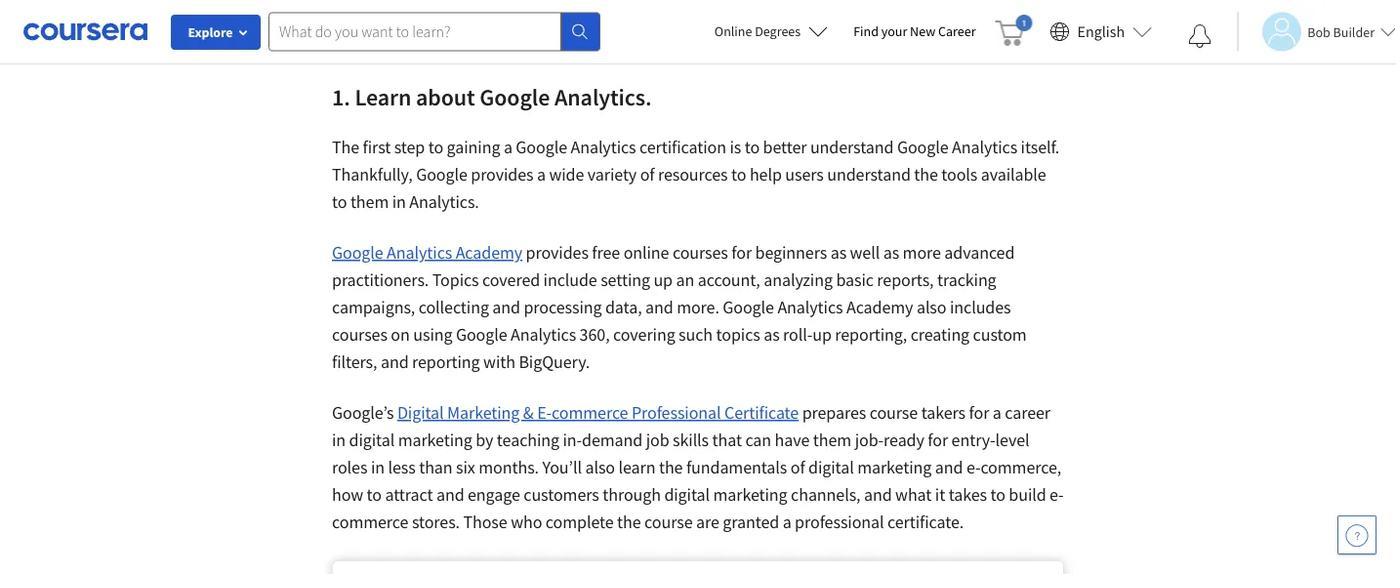 Task type: vqa. For each thing, say whether or not it's contained in the screenshot.
1st De
no



Task type: describe. For each thing, give the bounding box(es) containing it.
1 vertical spatial understand
[[827, 164, 911, 186]]

bob
[[1308, 23, 1331, 41]]

google up wide
[[516, 136, 567, 158]]

well
[[850, 242, 880, 264]]

0 horizontal spatial as
[[764, 324, 780, 346]]

less
[[388, 456, 416, 478]]

learn
[[618, 456, 656, 478]]

skills
[[673, 429, 709, 451]]

more
[[903, 242, 941, 264]]

level
[[995, 429, 1030, 451]]

0 vertical spatial up
[[654, 269, 673, 291]]

0 vertical spatial understand
[[810, 136, 894, 158]]

&
[[523, 402, 534, 424]]

to down thankfully,
[[332, 191, 347, 213]]

first
[[363, 136, 391, 158]]

2 horizontal spatial for
[[969, 402, 989, 424]]

find your new career link
[[844, 20, 986, 44]]

to left the build
[[990, 484, 1005, 506]]

analytics. inside the first step to gaining a google analytics certification is to better understand google analytics itself. thankfully, google provides a wide variety of resources to help users understand the tools available to them in analytics.
[[409, 191, 479, 213]]

1 vertical spatial courses
[[332, 324, 387, 346]]

on
[[391, 324, 410, 346]]

find your new career
[[853, 22, 976, 40]]

1 horizontal spatial marketing
[[713, 484, 788, 506]]

marketing
[[447, 402, 520, 424]]

google down gaining
[[416, 164, 467, 186]]

google's digital marketing & e-commerce professional certificate
[[332, 402, 799, 424]]

0 horizontal spatial academy
[[456, 242, 522, 264]]

job
[[646, 429, 669, 451]]

1 horizontal spatial in
[[371, 456, 385, 478]]

entry-
[[952, 429, 995, 451]]

e-
[[537, 402, 552, 424]]

bob builder
[[1308, 23, 1375, 41]]

are
[[696, 511, 719, 533]]

provides inside provides free online courses for beginners as well as more advanced practitioners. topics covered include setting up an account, analyzing basic reports, tracking campaigns, collecting and processing data, and more. google analytics academy also includes courses on using google analytics 360, covering such topics as roll-up reporting, creating custom filters, and reporting with bigquery.
[[526, 242, 589, 264]]

them inside the first step to gaining a google analytics certification is to better understand google analytics itself. thankfully, google provides a wide variety of resources to help users understand the tools available to them in analytics.
[[350, 191, 389, 213]]

bigquery.
[[519, 351, 590, 373]]

commerce,
[[981, 456, 1061, 478]]

the inside the first step to gaining a google analytics certification is to better understand google analytics itself. thankfully, google provides a wide variety of resources to help users understand the tools available to them in analytics.
[[914, 164, 938, 186]]

prepares
[[802, 402, 866, 424]]

shopping cart: 1 item image
[[995, 15, 1033, 46]]

using
[[413, 324, 452, 346]]

english
[[1077, 22, 1125, 41]]

that
[[712, 429, 742, 451]]

2 vertical spatial digital
[[664, 484, 710, 506]]

in-
[[563, 429, 582, 451]]

filters,
[[332, 351, 377, 373]]

what
[[895, 484, 932, 506]]

certificate.
[[888, 511, 964, 533]]

and down on on the bottom left
[[381, 351, 409, 373]]

also inside prepares course takers for a career in digital marketing by teaching in-demand job skills that can have them job-ready for entry-level roles in less than six months. you'll also learn the fundamentals of digital marketing and e-commerce, how to attract and engage customers through digital marketing channels, and what it takes to build e- commerce stores. those who complete the course are granted a professional certificate.
[[585, 456, 615, 478]]

to right how
[[367, 484, 382, 506]]

certification
[[640, 136, 726, 158]]

the first step to gaining a google analytics certification is to better understand google analytics itself. thankfully, google provides a wide variety of resources to help users understand the tools available to them in analytics.
[[332, 136, 1059, 213]]

online
[[715, 22, 752, 40]]

professional
[[795, 511, 884, 533]]

topics
[[716, 324, 760, 346]]

0 horizontal spatial in
[[332, 429, 346, 451]]

customers
[[524, 484, 599, 506]]

1.
[[332, 82, 350, 111]]

career
[[938, 22, 976, 40]]

1. learn about google analytics.
[[332, 82, 652, 111]]

reporting,
[[835, 324, 907, 346]]

collecting
[[419, 296, 489, 318]]

of inside the first step to gaining a google analytics certification is to better understand google analytics itself. thankfully, google provides a wide variety of resources to help users understand the tools available to them in analytics.
[[640, 164, 655, 186]]

roles
[[332, 456, 367, 478]]

with
[[483, 351, 515, 373]]

teaching
[[497, 429, 559, 451]]

commerce inside prepares course takers for a career in digital marketing by teaching in-demand job skills that can have them job-ready for entry-level roles in less than six months. you'll also learn the fundamentals of digital marketing and e-commerce, how to attract and engage customers through digital marketing channels, and what it takes to build e- commerce stores. those who complete the course are granted a professional certificate.
[[332, 511, 408, 533]]

demand
[[582, 429, 643, 451]]

granted
[[723, 511, 779, 533]]

and left what
[[864, 484, 892, 506]]

is
[[730, 136, 741, 158]]

of inside prepares course takers for a career in digital marketing by teaching in-demand job skills that can have them job-ready for entry-level roles in less than six months. you'll also learn the fundamentals of digital marketing and e-commerce, how to attract and engage customers through digital marketing channels, and what it takes to build e- commerce stores. those who complete the course are granted a professional certificate.
[[791, 456, 805, 478]]

0 horizontal spatial course
[[644, 511, 693, 533]]

360,
[[580, 324, 610, 346]]

google analytics academy link
[[332, 242, 522, 264]]

degrees
[[755, 22, 801, 40]]

wide
[[549, 164, 584, 186]]

0 vertical spatial courses
[[673, 242, 728, 264]]

available
[[981, 164, 1046, 186]]

tools
[[942, 164, 978, 186]]

academy inside provides free online courses for beginners as well as more advanced practitioners. topics covered include setting up an account, analyzing basic reports, tracking campaigns, collecting and processing data, and more. google analytics academy also includes courses on using google analytics 360, covering such topics as roll-up reporting, creating custom filters, and reporting with bigquery.
[[846, 296, 913, 318]]

them inside prepares course takers for a career in digital marketing by teaching in-demand job skills that can have them job-ready for entry-level roles in less than six months. you'll also learn the fundamentals of digital marketing and e-commerce, how to attract and engage customers through digital marketing channels, and what it takes to build e- commerce stores. those who complete the course are granted a professional certificate.
[[813, 429, 852, 451]]

analytics up topics
[[387, 242, 452, 264]]

analytics up variety
[[571, 136, 636, 158]]

0 horizontal spatial digital
[[349, 429, 395, 451]]

through
[[603, 484, 661, 506]]

provides free online courses for beginners as well as more advanced practitioners. topics covered include setting up an account, analyzing basic reports, tracking campaigns, collecting and processing data, and more. google analytics academy also includes courses on using google analytics 360, covering such topics as roll-up reporting, creating custom filters, and reporting with bigquery.
[[332, 242, 1027, 373]]

prepares course takers for a career in digital marketing by teaching in-demand job skills that can have them job-ready for entry-level roles in less than six months. you'll also learn the fundamentals of digital marketing and e-commerce, how to attract and engage customers through digital marketing channels, and what it takes to build e- commerce stores. those who complete the course are granted a professional certificate.
[[332, 402, 1064, 533]]

reports,
[[877, 269, 934, 291]]

google up gaining
[[480, 82, 550, 111]]

google up 'with' at the bottom left
[[456, 324, 507, 346]]

topics
[[432, 269, 479, 291]]

coursera image
[[23, 16, 147, 47]]

you'll
[[542, 456, 582, 478]]

show notifications image
[[1188, 24, 1212, 48]]

campaigns,
[[332, 296, 415, 318]]

practitioners.
[[332, 269, 429, 291]]

by
[[476, 429, 493, 451]]

those
[[463, 511, 507, 533]]

more.
[[677, 296, 719, 318]]

takers
[[921, 402, 966, 424]]

data,
[[605, 296, 642, 318]]

in inside the first step to gaining a google analytics certification is to better understand google analytics itself. thankfully, google provides a wide variety of resources to help users understand the tools available to them in analytics.
[[392, 191, 406, 213]]

career
[[1005, 402, 1051, 424]]

creating
[[911, 324, 970, 346]]

a right gaining
[[504, 136, 512, 158]]

engage
[[468, 484, 520, 506]]

such
[[679, 324, 713, 346]]

analytics down analyzing
[[778, 296, 843, 318]]

1 horizontal spatial analytics.
[[555, 82, 652, 111]]

covering
[[613, 324, 675, 346]]



Task type: locate. For each thing, give the bounding box(es) containing it.
processing
[[524, 296, 602, 318]]

analytics
[[571, 136, 636, 158], [952, 136, 1017, 158], [387, 242, 452, 264], [778, 296, 843, 318], [511, 324, 576, 346]]

the left tools
[[914, 164, 938, 186]]

0 horizontal spatial also
[[585, 456, 615, 478]]

learn
[[355, 82, 411, 111]]

help
[[750, 164, 782, 186]]

1 vertical spatial the
[[659, 456, 683, 478]]

and up it
[[935, 456, 963, 478]]

1 horizontal spatial course
[[870, 402, 918, 424]]

itself.
[[1021, 136, 1059, 158]]

2 horizontal spatial digital
[[808, 456, 854, 478]]

complete
[[546, 511, 614, 533]]

digital up channels,
[[808, 456, 854, 478]]

1 vertical spatial for
[[969, 402, 989, 424]]

academy up covered
[[456, 242, 522, 264]]

of right variety
[[640, 164, 655, 186]]

your
[[881, 22, 907, 40]]

1 vertical spatial up
[[813, 324, 832, 346]]

0 horizontal spatial of
[[640, 164, 655, 186]]

1 vertical spatial also
[[585, 456, 615, 478]]

course
[[870, 402, 918, 424], [644, 511, 693, 533]]

up
[[654, 269, 673, 291], [813, 324, 832, 346]]

build
[[1009, 484, 1046, 506]]

find
[[853, 22, 879, 40]]

builder
[[1333, 23, 1375, 41]]

marketing up than on the bottom of page
[[398, 429, 472, 451]]

0 horizontal spatial them
[[350, 191, 389, 213]]

1 horizontal spatial as
[[831, 242, 847, 264]]

also up creating
[[917, 296, 947, 318]]

as
[[831, 242, 847, 264], [883, 242, 899, 264], [764, 324, 780, 346]]

understand right users
[[827, 164, 911, 186]]

0 vertical spatial digital
[[349, 429, 395, 451]]

1 horizontal spatial them
[[813, 429, 852, 451]]

0 horizontal spatial for
[[732, 242, 752, 264]]

about
[[416, 82, 475, 111]]

1 horizontal spatial of
[[791, 456, 805, 478]]

1 horizontal spatial courses
[[673, 242, 728, 264]]

1 vertical spatial digital
[[808, 456, 854, 478]]

up left an
[[654, 269, 673, 291]]

stores.
[[412, 511, 460, 533]]

analytics up tools
[[952, 136, 1017, 158]]

gaining
[[447, 136, 500, 158]]

reporting
[[412, 351, 480, 373]]

e- right the build
[[1050, 484, 1064, 506]]

can
[[745, 429, 771, 451]]

a right granted
[[783, 511, 791, 533]]

0 horizontal spatial up
[[654, 269, 673, 291]]

courses up an
[[673, 242, 728, 264]]

in left less
[[371, 456, 385, 478]]

1 horizontal spatial up
[[813, 324, 832, 346]]

1 horizontal spatial academy
[[846, 296, 913, 318]]

provides inside the first step to gaining a google analytics certification is to better understand google analytics itself. thankfully, google provides a wide variety of resources to help users understand the tools available to them in analytics.
[[471, 164, 534, 186]]

the
[[914, 164, 938, 186], [659, 456, 683, 478], [617, 511, 641, 533]]

academy up reporting,
[[846, 296, 913, 318]]

1 vertical spatial analytics.
[[409, 191, 479, 213]]

custom
[[973, 324, 1027, 346]]

fundamentals
[[686, 456, 787, 478]]

ready
[[884, 429, 924, 451]]

free
[[592, 242, 620, 264]]

marketing down ready
[[857, 456, 932, 478]]

the down 'through'
[[617, 511, 641, 533]]

What do you want to learn? text field
[[268, 12, 561, 51]]

better
[[763, 136, 807, 158]]

commerce up in-
[[552, 402, 628, 424]]

0 vertical spatial e-
[[966, 456, 981, 478]]

setting
[[601, 269, 650, 291]]

1 vertical spatial course
[[644, 511, 693, 533]]

0 horizontal spatial marketing
[[398, 429, 472, 451]]

of down have
[[791, 456, 805, 478]]

explore
[[188, 23, 233, 41]]

for up the account,
[[732, 242, 752, 264]]

1 vertical spatial provides
[[526, 242, 589, 264]]

0 vertical spatial academy
[[456, 242, 522, 264]]

than
[[419, 456, 453, 478]]

0 vertical spatial analytics.
[[555, 82, 652, 111]]

users
[[785, 164, 824, 186]]

of
[[640, 164, 655, 186], [791, 456, 805, 478]]

course left are
[[644, 511, 693, 533]]

1 vertical spatial academy
[[846, 296, 913, 318]]

analytics up bigquery.
[[511, 324, 576, 346]]

marketing up granted
[[713, 484, 788, 506]]

in down thankfully,
[[392, 191, 406, 213]]

0 vertical spatial provides
[[471, 164, 534, 186]]

basic
[[836, 269, 874, 291]]

0 vertical spatial for
[[732, 242, 752, 264]]

also inside provides free online courses for beginners as well as more advanced practitioners. topics covered include setting up an account, analyzing basic reports, tracking campaigns, collecting and processing data, and more. google analytics academy also includes courses on using google analytics 360, covering such topics as roll-up reporting, creating custom filters, and reporting with bigquery.
[[917, 296, 947, 318]]

channels,
[[791, 484, 861, 506]]

beginners
[[755, 242, 827, 264]]

the
[[332, 136, 359, 158]]

an
[[676, 269, 694, 291]]

e- down entry-
[[966, 456, 981, 478]]

online
[[624, 242, 669, 264]]

digital marketing & e-commerce professional certificate link
[[397, 402, 799, 424]]

the down job
[[659, 456, 683, 478]]

them down thankfully,
[[350, 191, 389, 213]]

google up topics
[[723, 296, 774, 318]]

provides down gaining
[[471, 164, 534, 186]]

six
[[456, 456, 475, 478]]

includes
[[950, 296, 1011, 318]]

explore button
[[171, 15, 261, 50]]

how
[[332, 484, 363, 506]]

0 vertical spatial the
[[914, 164, 938, 186]]

1 horizontal spatial digital
[[664, 484, 710, 506]]

to left help
[[731, 164, 746, 186]]

1 horizontal spatial for
[[928, 429, 948, 451]]

0 vertical spatial of
[[640, 164, 655, 186]]

courses
[[673, 242, 728, 264], [332, 324, 387, 346]]

and up covering
[[645, 296, 673, 318]]

1 horizontal spatial e-
[[1050, 484, 1064, 506]]

have
[[775, 429, 810, 451]]

1 vertical spatial of
[[791, 456, 805, 478]]

as left well
[[831, 242, 847, 264]]

in
[[392, 191, 406, 213], [332, 429, 346, 451], [371, 456, 385, 478]]

up left reporting,
[[813, 324, 832, 346]]

to right is
[[745, 136, 760, 158]]

1 vertical spatial marketing
[[857, 456, 932, 478]]

1 vertical spatial them
[[813, 429, 852, 451]]

1 horizontal spatial commerce
[[552, 402, 628, 424]]

0 vertical spatial in
[[392, 191, 406, 213]]

1 horizontal spatial the
[[659, 456, 683, 478]]

understand up users
[[810, 136, 894, 158]]

0 horizontal spatial commerce
[[332, 511, 408, 533]]

roll-
[[783, 324, 813, 346]]

attract
[[385, 484, 433, 506]]

a left wide
[[537, 164, 546, 186]]

help center image
[[1345, 523, 1369, 547]]

0 vertical spatial also
[[917, 296, 947, 318]]

0 horizontal spatial analytics.
[[409, 191, 479, 213]]

online degrees
[[715, 22, 801, 40]]

analytics. up variety
[[555, 82, 652, 111]]

2 horizontal spatial marketing
[[857, 456, 932, 478]]

bob builder button
[[1237, 12, 1396, 51]]

digital down google's
[[349, 429, 395, 451]]

0 horizontal spatial e-
[[966, 456, 981, 478]]

and
[[492, 296, 520, 318], [645, 296, 673, 318], [381, 351, 409, 373], [935, 456, 963, 478], [436, 484, 464, 506], [864, 484, 892, 506]]

digital
[[397, 402, 444, 424]]

digital up are
[[664, 484, 710, 506]]

2 horizontal spatial in
[[392, 191, 406, 213]]

include
[[543, 269, 597, 291]]

analyzing
[[764, 269, 833, 291]]

course up ready
[[870, 402, 918, 424]]

certificate
[[724, 402, 799, 424]]

who
[[511, 511, 542, 533]]

to right step
[[428, 136, 443, 158]]

2 vertical spatial marketing
[[713, 484, 788, 506]]

step
[[394, 136, 425, 158]]

and up stores. on the bottom of page
[[436, 484, 464, 506]]

0 vertical spatial marketing
[[398, 429, 472, 451]]

1 vertical spatial commerce
[[332, 511, 408, 533]]

1 horizontal spatial also
[[917, 296, 947, 318]]

2 vertical spatial in
[[371, 456, 385, 478]]

2 vertical spatial for
[[928, 429, 948, 451]]

for down takers
[[928, 429, 948, 451]]

account,
[[698, 269, 760, 291]]

None search field
[[268, 12, 600, 51]]

2 vertical spatial the
[[617, 511, 641, 533]]

digital
[[349, 429, 395, 451], [808, 456, 854, 478], [664, 484, 710, 506]]

0 vertical spatial them
[[350, 191, 389, 213]]

0 horizontal spatial courses
[[332, 324, 387, 346]]

google up practitioners.
[[332, 242, 383, 264]]

for up entry-
[[969, 402, 989, 424]]

for
[[732, 242, 752, 264], [969, 402, 989, 424], [928, 429, 948, 451]]

for inside provides free online courses for beginners as well as more advanced practitioners. topics covered include setting up an account, analyzing basic reports, tracking campaigns, collecting and processing data, and more. google analytics academy also includes courses on using google analytics 360, covering such topics as roll-up reporting, creating custom filters, and reporting with bigquery.
[[732, 242, 752, 264]]

also down demand
[[585, 456, 615, 478]]

provides up include on the left
[[526, 242, 589, 264]]

2 horizontal spatial as
[[883, 242, 899, 264]]

1 vertical spatial in
[[332, 429, 346, 451]]

them down prepares
[[813, 429, 852, 451]]

takes
[[949, 484, 987, 506]]

and down covered
[[492, 296, 520, 318]]

analytics. up google analytics academy link in the left of the page
[[409, 191, 479, 213]]

1 vertical spatial e-
[[1050, 484, 1064, 506]]

a left career
[[993, 402, 1002, 424]]

google up tools
[[897, 136, 949, 158]]

as right well
[[883, 242, 899, 264]]

professional
[[632, 402, 721, 424]]

2 horizontal spatial the
[[914, 164, 938, 186]]

a
[[504, 136, 512, 158], [537, 164, 546, 186], [993, 402, 1002, 424], [783, 511, 791, 533]]

0 horizontal spatial the
[[617, 511, 641, 533]]

0 vertical spatial commerce
[[552, 402, 628, 424]]

it
[[935, 484, 945, 506]]

0 vertical spatial course
[[870, 402, 918, 424]]

months.
[[479, 456, 539, 478]]

in up the roles
[[332, 429, 346, 451]]

as left roll-
[[764, 324, 780, 346]]

covered
[[482, 269, 540, 291]]

thankfully,
[[332, 164, 413, 186]]

courses up filters,
[[332, 324, 387, 346]]

commerce down how
[[332, 511, 408, 533]]



